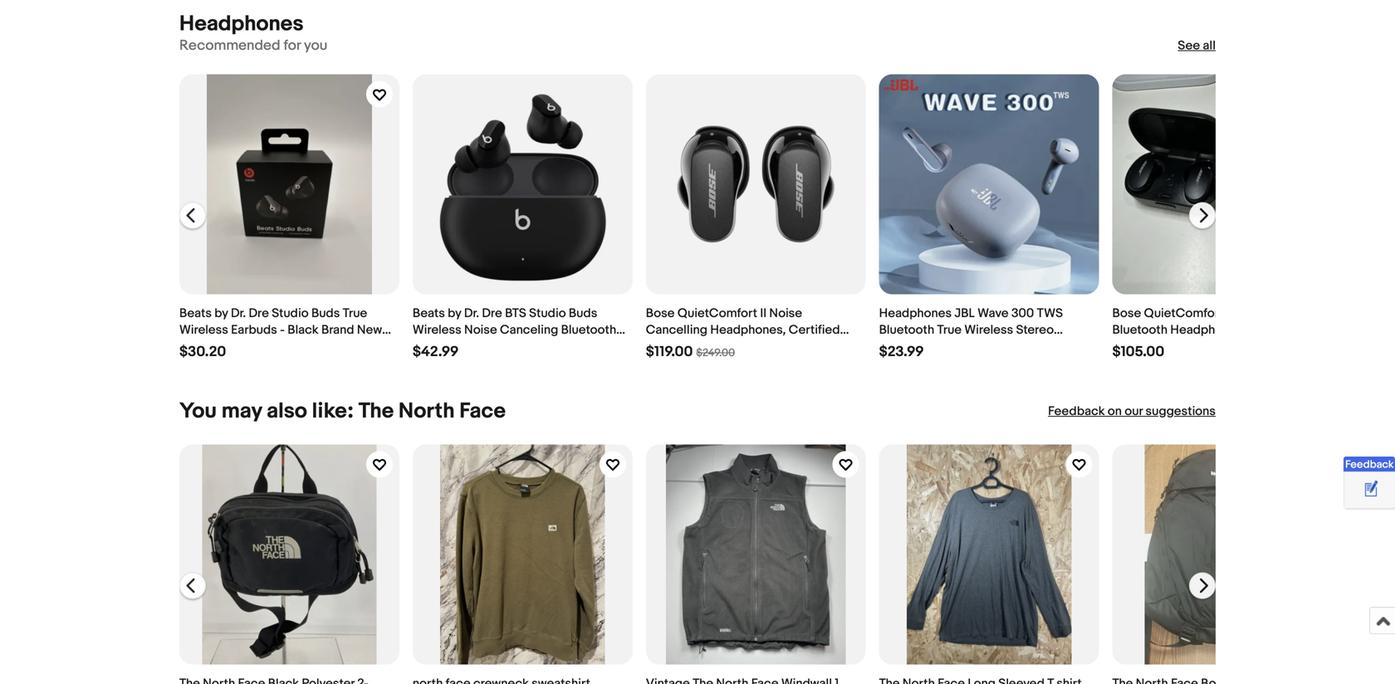 Task type: describe. For each thing, give the bounding box(es) containing it.
-
[[280, 323, 285, 338]]

bose for $105.00
[[1112, 306, 1141, 321]]

canceling
[[500, 323, 558, 338]]

noise inside bose quietcomfort ii noise cancelling headphones, certified refurbished
[[769, 306, 802, 321]]

noise inside beats by dr. dre bts studio buds wireless noise canceling bluetooth earphones
[[464, 323, 497, 338]]

beats for $42.99
[[413, 306, 445, 321]]

beats by dr. dre bts studio buds wireless noise canceling bluetooth earphones
[[413, 306, 616, 354]]

like:
[[312, 399, 354, 424]]

wireless for $30.20
[[179, 323, 228, 338]]

feedback for feedback
[[1345, 458, 1394, 471]]

$119.00 text field
[[646, 343, 693, 361]]

on
[[1108, 404, 1122, 419]]

previous price $249.00 text field
[[696, 347, 735, 360]]

certified
[[789, 323, 840, 338]]

north
[[399, 399, 455, 424]]

300
[[1011, 306, 1034, 321]]

bluetooth inside beats by dr. dre bts studio buds wireless noise canceling bluetooth earphones
[[561, 323, 616, 338]]

recommended for you
[[179, 37, 327, 54]]

brand
[[321, 323, 354, 338]]

also
[[267, 399, 307, 424]]

$249.00
[[696, 347, 735, 360]]

$42.99 text field
[[413, 343, 459, 361]]

beats for $30.20
[[179, 306, 212, 321]]

wave
[[978, 306, 1009, 321]]

our
[[1125, 404, 1143, 419]]

buds inside 'beats by dr. dre studio buds true wireless earbuds - black brand new sealed'
[[311, 306, 340, 321]]

$119.00 $249.00
[[646, 343, 735, 361]]

face
[[459, 399, 506, 424]]

quietcomfort for $105.00
[[1144, 306, 1224, 321]]

dre for $42.99
[[482, 306, 502, 321]]

feedback on our suggestions link
[[1048, 403, 1216, 420]]

headphones link
[[179, 11, 304, 37]]

$119.00
[[646, 343, 693, 361]]

feedback for feedback on our suggestions
[[1048, 404, 1105, 419]]

sealed
[[179, 339, 219, 354]]

earbuds inside 'beats by dr. dre studio buds true wireless earbuds - black brand new sealed'
[[231, 323, 277, 338]]

cancelling inside bose quietcomfort ii noise cancelling headphones, certified refurbished
[[646, 323, 707, 338]]

ii
[[760, 306, 767, 321]]

earbuds inside the headphones jbl wave 300 tws bluetooth true wireless stereo earbuds sound w300tws
[[879, 339, 925, 354]]

noise inside bose quietcomfort noise cancelling bluetooth headphones $105.00
[[1227, 306, 1259, 321]]

recommended for you element
[[179, 37, 327, 54]]

earphones
[[413, 339, 473, 354]]

jbl
[[954, 306, 975, 321]]

wireless for $23.99
[[964, 323, 1013, 338]]

true for $30.20
[[343, 306, 367, 321]]



Task type: vqa. For each thing, say whether or not it's contained in the screenshot.
the Bose to the left
yes



Task type: locate. For each thing, give the bounding box(es) containing it.
feedback
[[1048, 404, 1105, 419], [1345, 458, 1394, 471]]

0 horizontal spatial wireless
[[179, 323, 228, 338]]

0 vertical spatial cancelling
[[1262, 306, 1324, 321]]

noise
[[769, 306, 802, 321], [1227, 306, 1259, 321], [464, 323, 497, 338]]

2 bluetooth from the left
[[879, 323, 934, 338]]

cancelling inside bose quietcomfort noise cancelling bluetooth headphones $105.00
[[1262, 306, 1324, 321]]

quietcomfort inside bose quietcomfort noise cancelling bluetooth headphones $105.00
[[1144, 306, 1224, 321]]

dr. for $30.20
[[231, 306, 246, 321]]

bluetooth up $105.00 at the bottom right
[[1112, 323, 1168, 338]]

feedback on our suggestions
[[1048, 404, 1216, 419]]

2 horizontal spatial headphones
[[1170, 323, 1243, 338]]

beats up sealed
[[179, 306, 212, 321]]

you may also like: the north face
[[179, 399, 506, 424]]

black
[[288, 323, 319, 338]]

2 dre from the left
[[482, 306, 502, 321]]

1 studio from the left
[[272, 306, 309, 321]]

buds up brand
[[311, 306, 340, 321]]

1 horizontal spatial dre
[[482, 306, 502, 321]]

quietcomfort up $105.00 at the bottom right
[[1144, 306, 1224, 321]]

1 bose from the left
[[646, 306, 675, 321]]

2 quietcomfort from the left
[[1144, 306, 1224, 321]]

2 horizontal spatial wireless
[[964, 323, 1013, 338]]

2 vertical spatial headphones
[[1170, 323, 1243, 338]]

headphones for headphones jbl wave 300 tws bluetooth true wireless stereo earbuds sound w300tws
[[879, 306, 952, 321]]

$42.99
[[413, 343, 459, 361]]

2 dr. from the left
[[464, 306, 479, 321]]

by for $42.99
[[448, 306, 461, 321]]

dr. for $42.99
[[464, 306, 479, 321]]

0 horizontal spatial studio
[[272, 306, 309, 321]]

bose
[[646, 306, 675, 321], [1112, 306, 1141, 321]]

1 horizontal spatial by
[[448, 306, 461, 321]]

quietcomfort
[[677, 306, 757, 321], [1144, 306, 1224, 321]]

1 horizontal spatial earbuds
[[879, 339, 925, 354]]

1 horizontal spatial cancelling
[[1262, 306, 1324, 321]]

headphones jbl wave 300 tws bluetooth true wireless stereo earbuds sound w300tws
[[879, 306, 1063, 354]]

1 beats from the left
[[179, 306, 212, 321]]

1 quietcomfort from the left
[[677, 306, 757, 321]]

wireless up sealed
[[179, 323, 228, 338]]

wireless up earphones
[[413, 323, 461, 338]]

headphones inside the headphones jbl wave 300 tws bluetooth true wireless stereo earbuds sound w300tws
[[879, 306, 952, 321]]

2 beats from the left
[[413, 306, 445, 321]]

1 horizontal spatial noise
[[769, 306, 802, 321]]

1 by from the left
[[214, 306, 228, 321]]

0 vertical spatial true
[[343, 306, 367, 321]]

1 horizontal spatial feedback
[[1345, 458, 1394, 471]]

0 horizontal spatial by
[[214, 306, 228, 321]]

studio inside 'beats by dr. dre studio buds true wireless earbuds - black brand new sealed'
[[272, 306, 309, 321]]

may
[[221, 399, 262, 424]]

wireless inside beats by dr. dre bts studio buds wireless noise canceling bluetooth earphones
[[413, 323, 461, 338]]

2 studio from the left
[[529, 306, 566, 321]]

1 horizontal spatial buds
[[569, 306, 597, 321]]

headphones inside bose quietcomfort noise cancelling bluetooth headphones $105.00
[[1170, 323, 1243, 338]]

by up sealed
[[214, 306, 228, 321]]

all
[[1203, 38, 1216, 53]]

dre inside 'beats by dr. dre studio buds true wireless earbuds - black brand new sealed'
[[249, 306, 269, 321]]

dr. inside 'beats by dr. dre studio buds true wireless earbuds - black brand new sealed'
[[231, 306, 246, 321]]

cancelling
[[1262, 306, 1324, 321], [646, 323, 707, 338]]

0 horizontal spatial bose
[[646, 306, 675, 321]]

by
[[214, 306, 228, 321], [448, 306, 461, 321]]

buds inside beats by dr. dre bts studio buds wireless noise canceling bluetooth earphones
[[569, 306, 597, 321]]

$105.00
[[1112, 343, 1164, 361]]

bose up $105.00 at the bottom right
[[1112, 306, 1141, 321]]

see all link
[[1178, 38, 1216, 54]]

by inside 'beats by dr. dre studio buds true wireless earbuds - black brand new sealed'
[[214, 306, 228, 321]]

bluetooth inside bose quietcomfort noise cancelling bluetooth headphones $105.00
[[1112, 323, 1168, 338]]

see
[[1178, 38, 1200, 53]]

true
[[343, 306, 367, 321], [937, 323, 962, 338]]

0 vertical spatial earbuds
[[231, 323, 277, 338]]

tws
[[1037, 306, 1063, 321]]

1 horizontal spatial true
[[937, 323, 962, 338]]

1 buds from the left
[[311, 306, 340, 321]]

bose inside bose quietcomfort noise cancelling bluetooth headphones $105.00
[[1112, 306, 1141, 321]]

1 bluetooth from the left
[[561, 323, 616, 338]]

2 by from the left
[[448, 306, 461, 321]]

0 vertical spatial headphones
[[179, 11, 304, 37]]

$23.99 text field
[[879, 343, 924, 361]]

the
[[358, 399, 394, 424]]

true for $23.99
[[937, 323, 962, 338]]

studio up canceling
[[529, 306, 566, 321]]

0 horizontal spatial headphones
[[179, 11, 304, 37]]

1 dr. from the left
[[231, 306, 246, 321]]

true inside 'beats by dr. dre studio buds true wireless earbuds - black brand new sealed'
[[343, 306, 367, 321]]

true up sound on the right of page
[[937, 323, 962, 338]]

0 horizontal spatial buds
[[311, 306, 340, 321]]

1 vertical spatial true
[[937, 323, 962, 338]]

2 wireless from the left
[[413, 323, 461, 338]]

for
[[284, 37, 301, 54]]

0 horizontal spatial true
[[343, 306, 367, 321]]

0 horizontal spatial beats
[[179, 306, 212, 321]]

bluetooth
[[561, 323, 616, 338], [879, 323, 934, 338], [1112, 323, 1168, 338]]

sound
[[928, 339, 964, 354]]

buds right the bts
[[569, 306, 597, 321]]

0 horizontal spatial dr.
[[231, 306, 246, 321]]

1 vertical spatial earbuds
[[879, 339, 925, 354]]

stereo
[[1016, 323, 1054, 338]]

$23.99
[[879, 343, 924, 361]]

studio inside beats by dr. dre bts studio buds wireless noise canceling bluetooth earphones
[[529, 306, 566, 321]]

beats
[[179, 306, 212, 321], [413, 306, 445, 321]]

$30.20 text field
[[179, 343, 226, 361]]

new
[[357, 323, 382, 338]]

0 horizontal spatial bluetooth
[[561, 323, 616, 338]]

$30.20
[[179, 343, 226, 361]]

3 bluetooth from the left
[[1112, 323, 1168, 338]]

bose quietcomfort ii noise cancelling headphones, certified refurbished
[[646, 306, 840, 354]]

true inside the headphones jbl wave 300 tws bluetooth true wireless stereo earbuds sound w300tws
[[937, 323, 962, 338]]

w300tws
[[967, 339, 1027, 354]]

refurbished
[[646, 339, 715, 354]]

quietcomfort up headphones,
[[677, 306, 757, 321]]

bose for certified
[[646, 306, 675, 321]]

dre for $30.20
[[249, 306, 269, 321]]

0 vertical spatial feedback
[[1048, 404, 1105, 419]]

0 horizontal spatial feedback
[[1048, 404, 1105, 419]]

studio
[[272, 306, 309, 321], [529, 306, 566, 321]]

quietcomfort for certified
[[677, 306, 757, 321]]

0 horizontal spatial cancelling
[[646, 323, 707, 338]]

dre inside beats by dr. dre bts studio buds wireless noise canceling bluetooth earphones
[[482, 306, 502, 321]]

earbuds left sound on the right of page
[[879, 339, 925, 354]]

buds
[[311, 306, 340, 321], [569, 306, 597, 321]]

1 vertical spatial feedback
[[1345, 458, 1394, 471]]

0 horizontal spatial earbuds
[[231, 323, 277, 338]]

bluetooth inside the headphones jbl wave 300 tws bluetooth true wireless stereo earbuds sound w300tws
[[879, 323, 934, 338]]

dre
[[249, 306, 269, 321], [482, 306, 502, 321]]

earbuds left -
[[231, 323, 277, 338]]

recommended
[[179, 37, 280, 54]]

0 horizontal spatial quietcomfort
[[677, 306, 757, 321]]

3 wireless from the left
[[964, 323, 1013, 338]]

dr. inside beats by dr. dre bts studio buds wireless noise canceling bluetooth earphones
[[464, 306, 479, 321]]

headphones
[[179, 11, 304, 37], [879, 306, 952, 321], [1170, 323, 1243, 338]]

beats up earphones
[[413, 306, 445, 321]]

2 bose from the left
[[1112, 306, 1141, 321]]

bose up "refurbished"
[[646, 306, 675, 321]]

1 horizontal spatial studio
[[529, 306, 566, 321]]

1 wireless from the left
[[179, 323, 228, 338]]

beats inside 'beats by dr. dre studio buds true wireless earbuds - black brand new sealed'
[[179, 306, 212, 321]]

bts
[[505, 306, 526, 321]]

2 buds from the left
[[569, 306, 597, 321]]

bluetooth right canceling
[[561, 323, 616, 338]]

see all
[[1178, 38, 1216, 53]]

by for $30.20
[[214, 306, 228, 321]]

1 vertical spatial headphones
[[879, 306, 952, 321]]

1 horizontal spatial wireless
[[413, 323, 461, 338]]

headphones for headphones
[[179, 11, 304, 37]]

2 horizontal spatial noise
[[1227, 306, 1259, 321]]

earbuds
[[231, 323, 277, 338], [879, 339, 925, 354]]

0 horizontal spatial noise
[[464, 323, 497, 338]]

dr.
[[231, 306, 246, 321], [464, 306, 479, 321]]

wireless inside 'beats by dr. dre studio buds true wireless earbuds - black brand new sealed'
[[179, 323, 228, 338]]

studio up -
[[272, 306, 309, 321]]

bose quietcomfort noise cancelling bluetooth headphones $105.00
[[1112, 306, 1324, 361]]

true up new
[[343, 306, 367, 321]]

1 horizontal spatial headphones
[[879, 306, 952, 321]]

wireless down wave
[[964, 323, 1013, 338]]

1 horizontal spatial bose
[[1112, 306, 1141, 321]]

wireless
[[179, 323, 228, 338], [413, 323, 461, 338], [964, 323, 1013, 338]]

1 horizontal spatial beats
[[413, 306, 445, 321]]

wireless for $42.99
[[413, 323, 461, 338]]

$105.00 text field
[[1112, 343, 1164, 361]]

2 horizontal spatial bluetooth
[[1112, 323, 1168, 338]]

headphones,
[[710, 323, 786, 338]]

you
[[179, 399, 217, 424]]

quietcomfort inside bose quietcomfort ii noise cancelling headphones, certified refurbished
[[677, 306, 757, 321]]

you
[[304, 37, 327, 54]]

bluetooth up $23.99
[[879, 323, 934, 338]]

1 horizontal spatial bluetooth
[[879, 323, 934, 338]]

1 horizontal spatial dr.
[[464, 306, 479, 321]]

by inside beats by dr. dre bts studio buds wireless noise canceling bluetooth earphones
[[448, 306, 461, 321]]

by up earphones
[[448, 306, 461, 321]]

bose inside bose quietcomfort ii noise cancelling headphones, certified refurbished
[[646, 306, 675, 321]]

wireless inside the headphones jbl wave 300 tws bluetooth true wireless stereo earbuds sound w300tws
[[964, 323, 1013, 338]]

1 vertical spatial cancelling
[[646, 323, 707, 338]]

suggestions
[[1146, 404, 1216, 419]]

beats inside beats by dr. dre bts studio buds wireless noise canceling bluetooth earphones
[[413, 306, 445, 321]]

beats by dr. dre studio buds true wireless earbuds - black brand new sealed
[[179, 306, 382, 354]]

0 horizontal spatial dre
[[249, 306, 269, 321]]

1 horizontal spatial quietcomfort
[[1144, 306, 1224, 321]]

1 dre from the left
[[249, 306, 269, 321]]



